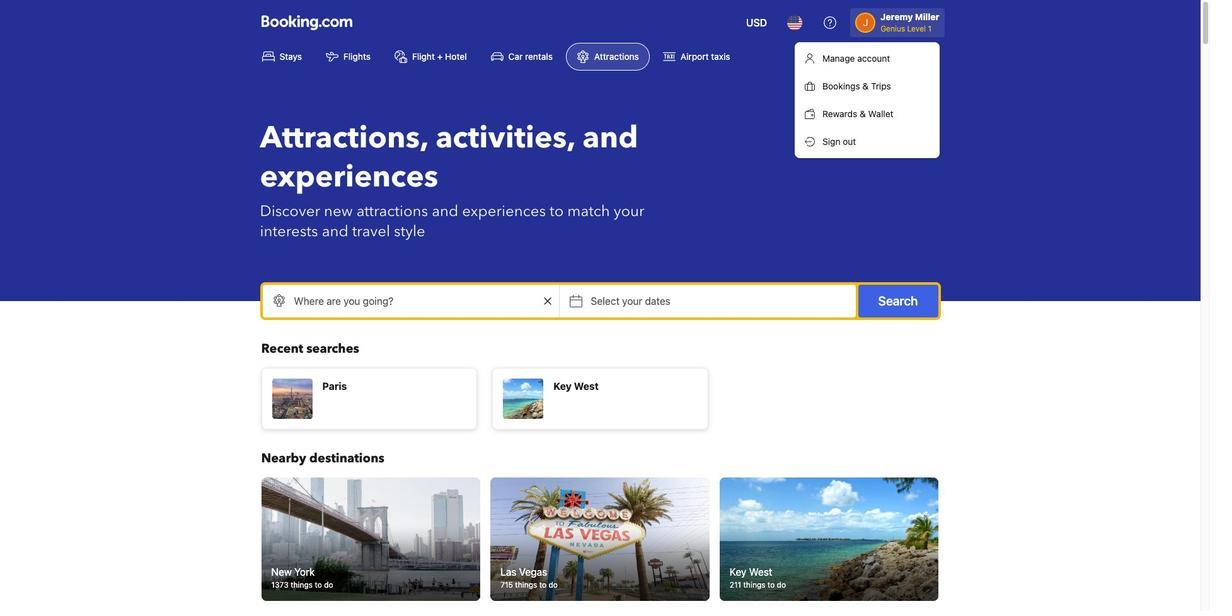 Task type: locate. For each thing, give the bounding box(es) containing it.
rewards & wallet link
[[795, 100, 940, 128]]

west for key west
[[574, 381, 599, 392]]

to inside key west 211 things to do
[[768, 581, 775, 590]]

1 things from the left
[[291, 581, 313, 590]]

1 horizontal spatial experiences
[[462, 201, 546, 222]]

do inside new york 1373 things to do
[[324, 581, 333, 590]]

your account menu jeremy miller genius level 1 element
[[856, 6, 945, 35]]

things down york on the left bottom
[[291, 581, 313, 590]]

new
[[271, 567, 292, 578]]

0 vertical spatial experiences
[[260, 156, 439, 198]]

your left dates
[[623, 296, 643, 307]]

things inside las vegas 715 things to do
[[515, 581, 537, 590]]

west
[[574, 381, 599, 392], [750, 567, 773, 578]]

recent
[[261, 341, 303, 358]]

flights link
[[315, 43, 381, 71]]

0 horizontal spatial do
[[324, 581, 333, 590]]

do right the 715
[[549, 581, 558, 590]]

new york image
[[261, 478, 481, 601]]

&
[[863, 81, 869, 91], [860, 108, 866, 119]]

bookings
[[823, 81, 861, 91]]

things right 211
[[744, 581, 766, 590]]

Where are you going? search field
[[263, 285, 559, 318]]

vegas
[[519, 567, 547, 578]]

activities,
[[436, 117, 575, 159]]

west inside key west link
[[574, 381, 599, 392]]

& for bookings
[[863, 81, 869, 91]]

to right 1373
[[315, 581, 322, 590]]

key west link
[[493, 368, 709, 430]]

1 horizontal spatial things
[[515, 581, 537, 590]]

west for key west 211 things to do
[[750, 567, 773, 578]]

2 horizontal spatial things
[[744, 581, 766, 590]]

0 horizontal spatial west
[[574, 381, 599, 392]]

discover
[[260, 201, 320, 222]]

sign
[[823, 136, 841, 147]]

3 do from the left
[[777, 581, 786, 590]]

+
[[437, 51, 443, 62]]

taxis
[[712, 51, 731, 62]]

to
[[550, 201, 564, 222], [315, 581, 322, 590], [540, 581, 547, 590], [768, 581, 775, 590]]

account
[[858, 53, 891, 64]]

your inside attractions, activities, and experiences discover new attractions and experiences to match your interests and travel style
[[614, 201, 645, 222]]

usd button
[[739, 8, 775, 38]]

to inside las vegas 715 things to do
[[540, 581, 547, 590]]

stays link
[[251, 43, 313, 71]]

& left wallet
[[860, 108, 866, 119]]

car
[[509, 51, 523, 62]]

do right 211
[[777, 581, 786, 590]]

3 things from the left
[[744, 581, 766, 590]]

things
[[291, 581, 313, 590], [515, 581, 537, 590], [744, 581, 766, 590]]

dates
[[645, 296, 671, 307]]

nearby destinations
[[261, 450, 385, 467]]

to right 211
[[768, 581, 775, 590]]

west inside key west 211 things to do
[[750, 567, 773, 578]]

key inside key west 211 things to do
[[730, 567, 747, 578]]

things inside key west 211 things to do
[[744, 581, 766, 590]]

1 horizontal spatial key
[[730, 567, 747, 578]]

1 vertical spatial west
[[750, 567, 773, 578]]

1 vertical spatial your
[[623, 296, 643, 307]]

match
[[568, 201, 610, 222]]

to inside new york 1373 things to do
[[315, 581, 322, 590]]

things inside new york 1373 things to do
[[291, 581, 313, 590]]

jeremy
[[881, 11, 913, 22]]

& left trips at the right of the page
[[863, 81, 869, 91]]

1 vertical spatial key
[[730, 567, 747, 578]]

do for west
[[777, 581, 786, 590]]

to for new york
[[315, 581, 322, 590]]

1 vertical spatial &
[[860, 108, 866, 119]]

0 vertical spatial key
[[554, 381, 572, 392]]

key
[[554, 381, 572, 392], [730, 567, 747, 578]]

0 horizontal spatial and
[[322, 221, 349, 242]]

hotel
[[445, 51, 467, 62]]

nearby
[[261, 450, 306, 467]]

do right 1373
[[324, 581, 333, 590]]

experiences
[[260, 156, 439, 198], [462, 201, 546, 222]]

key for key west
[[554, 381, 572, 392]]

trips
[[871, 81, 892, 91]]

attractions
[[357, 201, 428, 222]]

and
[[583, 117, 639, 159], [432, 201, 459, 222], [322, 221, 349, 242]]

2 things from the left
[[515, 581, 537, 590]]

0 vertical spatial &
[[863, 81, 869, 91]]

do inside key west 211 things to do
[[777, 581, 786, 590]]

1 horizontal spatial and
[[432, 201, 459, 222]]

key west
[[554, 381, 599, 392]]

0 vertical spatial west
[[574, 381, 599, 392]]

to left match
[[550, 201, 564, 222]]

las vegas image
[[491, 478, 710, 601]]

things down vegas
[[515, 581, 537, 590]]

do inside las vegas 715 things to do
[[549, 581, 558, 590]]

2 do from the left
[[549, 581, 558, 590]]

1 vertical spatial experiences
[[462, 201, 546, 222]]

attractions link
[[566, 43, 650, 71]]

1 do from the left
[[324, 581, 333, 590]]

do
[[324, 581, 333, 590], [549, 581, 558, 590], [777, 581, 786, 590]]

attractions
[[595, 51, 639, 62]]

to down vegas
[[540, 581, 547, 590]]

0 horizontal spatial things
[[291, 581, 313, 590]]

0 vertical spatial your
[[614, 201, 645, 222]]

your
[[614, 201, 645, 222], [623, 296, 643, 307]]

genius
[[881, 24, 906, 33]]

1 horizontal spatial west
[[750, 567, 773, 578]]

york
[[295, 567, 315, 578]]

your right match
[[614, 201, 645, 222]]

key west 211 things to do
[[730, 567, 786, 590]]

0 horizontal spatial key
[[554, 381, 572, 392]]

211
[[730, 581, 742, 590]]

0 horizontal spatial experiences
[[260, 156, 439, 198]]

searches
[[307, 341, 359, 358]]

2 horizontal spatial do
[[777, 581, 786, 590]]

las
[[501, 567, 517, 578]]

1 horizontal spatial do
[[549, 581, 558, 590]]

sign out button
[[795, 128, 940, 156]]



Task type: vqa. For each thing, say whether or not it's contained in the screenshot.
1100 South Broad Street., Philadelphia, PA 19146, United States of America – Great location - show map
no



Task type: describe. For each thing, give the bounding box(es) containing it.
things for york
[[291, 581, 313, 590]]

1
[[928, 24, 932, 33]]

manage account
[[823, 53, 891, 64]]

key west image
[[720, 478, 939, 601]]

usd
[[747, 17, 768, 28]]

paris
[[323, 381, 347, 392]]

flight + hotel
[[412, 51, 467, 62]]

out
[[843, 136, 857, 147]]

airport taxis link
[[653, 43, 741, 71]]

airport
[[681, 51, 709, 62]]

2 horizontal spatial and
[[583, 117, 639, 159]]

car rentals
[[509, 51, 553, 62]]

flight + hotel link
[[384, 43, 478, 71]]

things for vegas
[[515, 581, 537, 590]]

travel
[[352, 221, 390, 242]]

do for york
[[324, 581, 333, 590]]

las vegas 715 things to do
[[501, 567, 558, 590]]

rentals
[[525, 51, 553, 62]]

to for las vegas
[[540, 581, 547, 590]]

search button
[[859, 285, 939, 318]]

do for vegas
[[549, 581, 558, 590]]

new
[[324, 201, 353, 222]]

attractions, activities, and experiences discover new attractions and experiences to match your interests and travel style
[[260, 117, 645, 242]]

bookings & trips
[[823, 81, 892, 91]]

level
[[908, 24, 926, 33]]

destinations
[[310, 450, 385, 467]]

flights
[[344, 51, 371, 62]]

rewards
[[823, 108, 858, 119]]

to inside attractions, activities, and experiences discover new attractions and experiences to match your interests and travel style
[[550, 201, 564, 222]]

to for key west
[[768, 581, 775, 590]]

bookings & trips link
[[795, 73, 940, 100]]

manage
[[823, 53, 855, 64]]

select
[[591, 296, 620, 307]]

miller
[[916, 11, 940, 22]]

car rentals link
[[480, 43, 564, 71]]

select your dates
[[591, 296, 671, 307]]

& for rewards
[[860, 108, 866, 119]]

key for key west 211 things to do
[[730, 567, 747, 578]]

booking.com image
[[261, 15, 352, 30]]

new york 1373 things to do
[[271, 567, 333, 590]]

wallet
[[869, 108, 894, 119]]

search
[[879, 294, 918, 308]]

interests
[[260, 221, 318, 242]]

715
[[501, 581, 513, 590]]

things for west
[[744, 581, 766, 590]]

flight
[[412, 51, 435, 62]]

rewards & wallet
[[823, 108, 894, 119]]

1373
[[271, 581, 289, 590]]

attractions,
[[260, 117, 428, 159]]

manage account link
[[795, 45, 940, 73]]

airport taxis
[[681, 51, 731, 62]]

recent searches
[[261, 341, 359, 358]]

stays
[[280, 51, 302, 62]]

paris link
[[261, 368, 477, 430]]

style
[[394, 221, 425, 242]]

sign out
[[823, 136, 857, 147]]

jeremy miller genius level 1
[[881, 11, 940, 33]]



